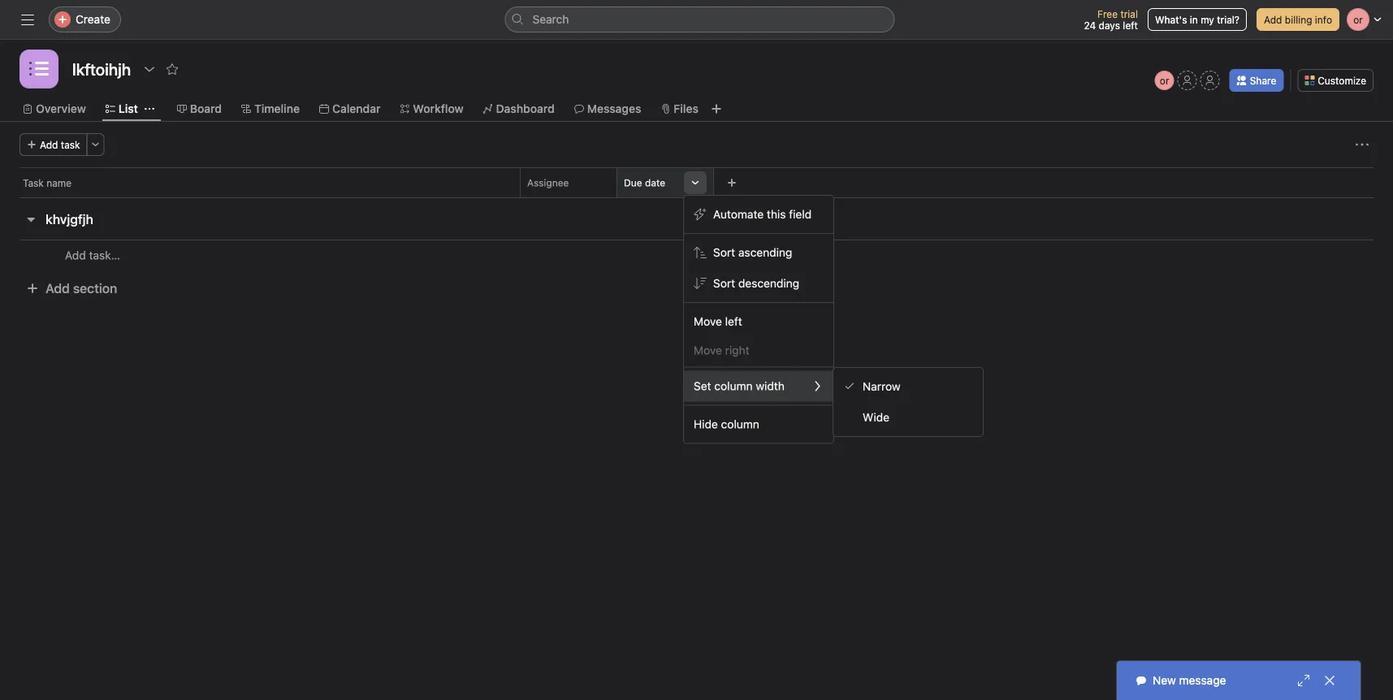 Task type: describe. For each thing, give the bounding box(es) containing it.
messages link
[[574, 100, 642, 118]]

search button
[[505, 7, 895, 33]]

new message
[[1153, 674, 1227, 688]]

list image
[[29, 59, 49, 79]]

close image
[[1324, 675, 1337, 688]]

workflow link
[[400, 100, 464, 118]]

descending
[[739, 277, 800, 290]]

dashboard
[[496, 102, 555, 115]]

right
[[725, 344, 750, 357]]

messages
[[587, 102, 642, 115]]

khvjgfjh
[[46, 212, 93, 227]]

0 horizontal spatial left
[[725, 315, 743, 328]]

automate
[[714, 208, 764, 221]]

share button
[[1230, 69, 1284, 92]]

trial
[[1121, 8, 1139, 20]]

wide
[[863, 411, 890, 424]]

task
[[23, 177, 44, 189]]

timeline link
[[241, 100, 300, 118]]

section
[[73, 281, 117, 296]]

customize
[[1318, 75, 1367, 86]]

create
[[76, 13, 110, 26]]

add section button
[[20, 274, 124, 303]]

move right
[[694, 344, 750, 357]]

ascending
[[739, 246, 793, 259]]

width
[[756, 380, 785, 393]]

add billing info
[[1264, 14, 1333, 25]]

list
[[119, 102, 138, 115]]

task name
[[23, 177, 72, 189]]

add tab image
[[710, 102, 723, 115]]

due date
[[624, 177, 666, 189]]

expand new message image
[[1298, 675, 1311, 688]]

workflow
[[413, 102, 464, 115]]

move for move left
[[694, 315, 722, 328]]

board link
[[177, 100, 222, 118]]

share
[[1250, 75, 1277, 86]]

or
[[1160, 75, 1170, 86]]

column for hide
[[721, 418, 760, 431]]

this
[[767, 208, 786, 221]]

add task…
[[65, 249, 120, 262]]

what's in my trial?
[[1156, 14, 1240, 25]]

task
[[61, 139, 80, 150]]

add field image
[[727, 178, 737, 188]]

1 vertical spatial show options image
[[691, 178, 701, 188]]

free trial 24 days left
[[1084, 8, 1139, 31]]

trial?
[[1218, 14, 1240, 25]]

khvjgfjh button
[[46, 205, 93, 234]]

board
[[190, 102, 222, 115]]

automate this field
[[714, 208, 812, 221]]

add task… row
[[0, 240, 1394, 271]]

expand sidebar image
[[21, 13, 34, 26]]

tab actions image
[[145, 104, 154, 114]]

0 horizontal spatial more actions image
[[91, 140, 100, 150]]

files
[[674, 102, 699, 115]]

search list box
[[505, 7, 895, 33]]

row down add field image
[[20, 197, 1374, 198]]

24
[[1084, 20, 1096, 31]]

dashboard link
[[483, 100, 555, 118]]

hide column
[[694, 418, 760, 431]]

add task
[[40, 139, 80, 150]]

info
[[1316, 14, 1333, 25]]



Task type: locate. For each thing, give the bounding box(es) containing it.
1 horizontal spatial left
[[1123, 20, 1139, 31]]

column inside "menu item"
[[715, 380, 753, 393]]

add for add task…
[[65, 249, 86, 262]]

what's
[[1156, 14, 1188, 25]]

1 vertical spatial sort
[[714, 277, 736, 290]]

None text field
[[68, 54, 135, 84]]

field
[[789, 208, 812, 221]]

billing
[[1285, 14, 1313, 25]]

search
[[533, 13, 569, 26]]

set column width menu item
[[684, 371, 834, 402]]

set column width
[[694, 380, 785, 393]]

add left "task"
[[40, 139, 58, 150]]

row containing task name
[[0, 167, 1394, 197]]

name
[[46, 177, 72, 189]]

sort ascending
[[714, 246, 793, 259]]

1 vertical spatial left
[[725, 315, 743, 328]]

add for add section
[[46, 281, 70, 296]]

list link
[[106, 100, 138, 118]]

move for move right
[[694, 344, 722, 357]]

timeline
[[254, 102, 300, 115]]

0 vertical spatial sort
[[714, 246, 736, 259]]

more actions image right "task"
[[91, 140, 100, 150]]

1 vertical spatial move
[[694, 344, 722, 357]]

overview link
[[23, 100, 86, 118]]

1 horizontal spatial show options image
[[691, 178, 701, 188]]

column
[[715, 380, 753, 393], [721, 418, 760, 431]]

1 vertical spatial column
[[721, 418, 760, 431]]

more actions image
[[1356, 138, 1369, 151], [91, 140, 100, 150]]

add for add task
[[40, 139, 58, 150]]

sort up move left
[[714, 277, 736, 290]]

sort
[[714, 246, 736, 259], [714, 277, 736, 290]]

add task button
[[20, 133, 87, 156]]

collapse task list for this section image
[[24, 213, 37, 226]]

add inside 'add task' button
[[40, 139, 58, 150]]

add left section
[[46, 281, 70, 296]]

move left right at the right
[[694, 344, 722, 357]]

days
[[1099, 20, 1121, 31]]

set
[[694, 380, 712, 393]]

hide
[[694, 418, 718, 431]]

show options image left add field image
[[691, 178, 701, 188]]

files link
[[661, 100, 699, 118]]

left inside free trial 24 days left
[[1123, 20, 1139, 31]]

left up right at the right
[[725, 315, 743, 328]]

sort for sort descending
[[714, 277, 736, 290]]

show options image
[[143, 63, 156, 76], [691, 178, 701, 188]]

move inside menu item
[[694, 344, 722, 357]]

add section
[[46, 281, 117, 296]]

0 vertical spatial move
[[694, 315, 722, 328]]

1 horizontal spatial more actions image
[[1356, 138, 1369, 151]]

create button
[[49, 7, 121, 33]]

row up the automate
[[0, 167, 1394, 197]]

show options image left add to starred icon
[[143, 63, 156, 76]]

due
[[624, 177, 642, 189]]

sort for sort ascending
[[714, 246, 736, 259]]

add task… button
[[65, 247, 120, 265]]

add
[[1264, 14, 1283, 25], [40, 139, 58, 150], [65, 249, 86, 262], [46, 281, 70, 296]]

left
[[1123, 20, 1139, 31], [725, 315, 743, 328]]

what's in my trial? button
[[1148, 8, 1247, 31]]

or button
[[1155, 71, 1175, 90]]

customize button
[[1298, 69, 1374, 92]]

add inside add section button
[[46, 281, 70, 296]]

row
[[0, 167, 1394, 197], [20, 197, 1374, 198]]

move left
[[694, 315, 743, 328]]

2 sort from the top
[[714, 277, 736, 290]]

sort descending
[[714, 277, 800, 290]]

add to starred image
[[166, 63, 179, 76]]

move
[[694, 315, 722, 328], [694, 344, 722, 357]]

move up move right
[[694, 315, 722, 328]]

column right "set"
[[715, 380, 753, 393]]

move right menu item
[[684, 337, 834, 364]]

add for add billing info
[[1264, 14, 1283, 25]]

add a task to this section image
[[101, 213, 114, 226]]

task…
[[89, 249, 120, 262]]

more actions image down customize
[[1356, 138, 1369, 151]]

column right "hide"
[[721, 418, 760, 431]]

column for set
[[715, 380, 753, 393]]

add left task…
[[65, 249, 86, 262]]

my
[[1201, 14, 1215, 25]]

2 move from the top
[[694, 344, 722, 357]]

left right days
[[1123, 20, 1139, 31]]

add billing info button
[[1257, 8, 1340, 31]]

0 horizontal spatial show options image
[[143, 63, 156, 76]]

in
[[1190, 14, 1199, 25]]

assignee
[[527, 177, 569, 189]]

1 move from the top
[[694, 315, 722, 328]]

add inside "button"
[[1264, 14, 1283, 25]]

add left billing
[[1264, 14, 1283, 25]]

sort down the automate
[[714, 246, 736, 259]]

0 vertical spatial show options image
[[143, 63, 156, 76]]

0 vertical spatial column
[[715, 380, 753, 393]]

overview
[[36, 102, 86, 115]]

calendar link
[[319, 100, 381, 118]]

narrow
[[863, 380, 901, 393]]

date
[[645, 177, 666, 189]]

calendar
[[332, 102, 381, 115]]

add inside add task… button
[[65, 249, 86, 262]]

free
[[1098, 8, 1118, 20]]

0 vertical spatial left
[[1123, 20, 1139, 31]]

1 sort from the top
[[714, 246, 736, 259]]



Task type: vqa. For each thing, say whether or not it's contained in the screenshot.
text to the bottom
no



